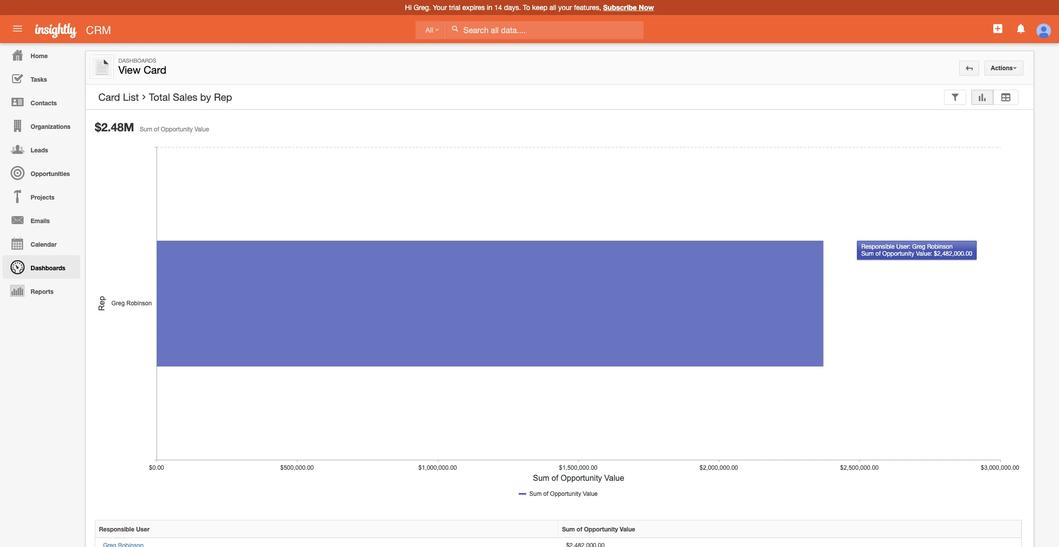 Task type: locate. For each thing, give the bounding box(es) containing it.
organizations
[[31, 123, 70, 130]]

0 horizontal spatial responsible
[[99, 526, 134, 533]]

0 horizontal spatial card
[[98, 91, 120, 103]]

of
[[154, 126, 159, 133], [875, 250, 881, 257], [577, 526, 582, 533]]

robinson
[[927, 243, 953, 250]]

responsible
[[861, 243, 895, 250], [99, 526, 134, 533]]

dashboards
[[118, 58, 156, 64], [31, 264, 65, 272]]

card right view
[[144, 64, 166, 76]]

tasks
[[31, 76, 47, 83]]

value inside row
[[620, 526, 635, 533]]

0 vertical spatial card
[[144, 64, 166, 76]]

sum inside "responsible user: greg robinson sum of opportunity value: $2,482,000.00"
[[861, 250, 874, 257]]

opportunity for $2.48m
[[161, 126, 193, 133]]

2 vertical spatial opportunity
[[584, 526, 618, 533]]

value
[[194, 126, 209, 133], [620, 526, 635, 533]]

row
[[95, 521, 1021, 539], [95, 539, 1021, 547]]

rep
[[214, 91, 232, 103]]

0 horizontal spatial of
[[154, 126, 159, 133]]

actions
[[991, 65, 1013, 72]]

in
[[487, 4, 492, 12]]

navigation
[[0, 43, 80, 303]]

filter image
[[951, 94, 960, 101]]

reports link
[[3, 279, 80, 303]]

1 horizontal spatial value
[[620, 526, 635, 533]]

responsible user: greg robinson sum of opportunity value: $2,482,000.00
[[861, 243, 972, 257]]

expires
[[462, 4, 485, 12]]

2 horizontal spatial sum
[[861, 250, 874, 257]]

contacts
[[31, 99, 57, 107]]

organizations link
[[3, 114, 80, 137]]

greg.
[[414, 4, 431, 12]]

cell
[[95, 539, 558, 547], [558, 539, 1021, 547]]

value for responsible user
[[620, 526, 635, 533]]

1 horizontal spatial dashboards
[[118, 58, 156, 64]]

of inside row
[[577, 526, 582, 533]]

1 vertical spatial dashboards
[[31, 264, 65, 272]]

all
[[549, 4, 556, 12]]

user:
[[896, 243, 911, 250]]

1 vertical spatial value
[[620, 526, 635, 533]]

calendar
[[31, 241, 57, 248]]

responsible left user:
[[861, 243, 895, 250]]

1 vertical spatial sum
[[861, 250, 874, 257]]

dashboards inside "dashboards view card"
[[118, 58, 156, 64]]

0 vertical spatial of
[[154, 126, 159, 133]]

value for $2.48m
[[194, 126, 209, 133]]

card
[[144, 64, 166, 76], [98, 91, 120, 103]]

0 horizontal spatial sum
[[140, 126, 152, 133]]

2 horizontal spatial of
[[875, 250, 881, 257]]

sum of opportunity value inside row
[[562, 526, 635, 533]]

1 horizontal spatial opportunity
[[584, 526, 618, 533]]

0 vertical spatial opportunity
[[161, 126, 193, 133]]

sum of opportunity value for responsible user
[[562, 526, 635, 533]]

1 horizontal spatial sum of opportunity value
[[562, 526, 635, 533]]

0 vertical spatial value
[[194, 126, 209, 133]]

leads
[[31, 146, 48, 154]]

of for responsible user
[[577, 526, 582, 533]]

0 horizontal spatial dashboards
[[31, 264, 65, 272]]

1 vertical spatial of
[[875, 250, 881, 257]]

emails link
[[3, 208, 80, 232]]

responsible for responsible user: greg robinson sum of opportunity value: $2,482,000.00
[[861, 243, 895, 250]]

2 cell from the left
[[558, 539, 1021, 547]]

1 horizontal spatial of
[[577, 526, 582, 533]]

calendar link
[[3, 232, 80, 255]]

now
[[639, 3, 654, 12]]

responsible left user
[[99, 526, 134, 533]]

sum of opportunity value
[[140, 126, 209, 133], [562, 526, 635, 533]]

navigation containing home
[[0, 43, 80, 303]]

1 horizontal spatial card
[[144, 64, 166, 76]]

0 vertical spatial responsible
[[861, 243, 895, 250]]

card left "list"
[[98, 91, 120, 103]]

dashboards right card image
[[118, 58, 156, 64]]

dashboards up the reports link
[[31, 264, 65, 272]]

0 horizontal spatial value
[[194, 126, 209, 133]]

1 row from the top
[[95, 521, 1021, 539]]

hi greg. your trial expires in 14 days. to keep all your features, subscribe now
[[405, 3, 654, 12]]

1 horizontal spatial responsible
[[861, 243, 895, 250]]

1 vertical spatial sum of opportunity value
[[562, 526, 635, 533]]

opportunities link
[[3, 161, 80, 185]]

opportunity inside row
[[584, 526, 618, 533]]

opportunity
[[161, 126, 193, 133], [882, 250, 914, 257], [584, 526, 618, 533]]

sum
[[140, 126, 152, 133], [861, 250, 874, 257], [562, 526, 575, 533]]

2 vertical spatial of
[[577, 526, 582, 533]]

sum inside row
[[562, 526, 575, 533]]

to
[[523, 4, 530, 12]]

1 horizontal spatial sum
[[562, 526, 575, 533]]

0 vertical spatial sum of opportunity value
[[140, 126, 209, 133]]

tasks link
[[3, 67, 80, 90]]

0 vertical spatial sum
[[140, 126, 152, 133]]

1 vertical spatial responsible
[[99, 526, 134, 533]]

of for $2.48m
[[154, 126, 159, 133]]

home link
[[3, 43, 80, 67]]

keep
[[532, 4, 547, 12]]

0 horizontal spatial sum of opportunity value
[[140, 126, 209, 133]]

emails
[[31, 217, 50, 225]]

responsible inside "responsible user: greg robinson sum of opportunity value: $2,482,000.00"
[[861, 243, 895, 250]]

card list link
[[98, 91, 139, 103]]

2 horizontal spatial opportunity
[[882, 250, 914, 257]]

1 cell from the left
[[95, 539, 558, 547]]

2 vertical spatial sum
[[562, 526, 575, 533]]

0 vertical spatial dashboards
[[118, 58, 156, 64]]

trial
[[449, 4, 460, 12]]

$2.48m
[[95, 120, 134, 134]]

row containing responsible user
[[95, 521, 1021, 539]]

dashboards inside navigation
[[31, 264, 65, 272]]

opportunity for responsible user
[[584, 526, 618, 533]]

0 horizontal spatial opportunity
[[161, 126, 193, 133]]

days.
[[504, 4, 521, 12]]

back image
[[966, 65, 973, 72]]

1 vertical spatial opportunity
[[882, 250, 914, 257]]



Task type: vqa. For each thing, say whether or not it's contained in the screenshot.
'Created' inside Created By LINK
no



Task type: describe. For each thing, give the bounding box(es) containing it.
dashboards for dashboards view card
[[118, 58, 156, 64]]

14
[[494, 4, 502, 12]]

by
[[200, 91, 211, 103]]

all
[[425, 26, 433, 34]]

of inside "responsible user: greg robinson sum of opportunity value: $2,482,000.00"
[[875, 250, 881, 257]]

dashboards link
[[3, 255, 80, 279]]

sales
[[173, 91, 197, 103]]

subscribe now link
[[603, 3, 654, 12]]

your
[[558, 4, 572, 12]]

sum of opportunity value for $2.48m
[[140, 126, 209, 133]]

all link
[[415, 21, 446, 39]]

dashboards view card
[[118, 58, 166, 76]]

greg
[[912, 243, 925, 250]]

view
[[118, 64, 141, 76]]

card image
[[92, 57, 112, 77]]

your
[[433, 4, 447, 12]]

list
[[123, 91, 139, 103]]

subscribe
[[603, 3, 637, 12]]

sum for responsible user
[[562, 526, 575, 533]]

responsible user
[[99, 526, 150, 533]]

1 vertical spatial card
[[98, 91, 120, 103]]

contacts link
[[3, 90, 80, 114]]

notifications image
[[1015, 23, 1027, 35]]

opportunities
[[31, 170, 70, 178]]

total sales by rep
[[149, 91, 232, 103]]

chart image
[[978, 94, 987, 101]]

value:
[[916, 250, 932, 257]]

features,
[[574, 4, 601, 12]]

opportunity inside "responsible user: greg robinson sum of opportunity value: $2,482,000.00"
[[882, 250, 914, 257]]

responsible for responsible user
[[99, 526, 134, 533]]

dashboards for dashboards
[[31, 264, 65, 272]]

white image
[[451, 25, 458, 32]]

sum for $2.48m
[[140, 126, 152, 133]]

total
[[149, 91, 170, 103]]

card list
[[98, 91, 139, 103]]

projects
[[31, 194, 55, 201]]

2 row from the top
[[95, 539, 1021, 547]]

projects link
[[3, 185, 80, 208]]

card inside "dashboards view card"
[[144, 64, 166, 76]]

table image
[[1000, 94, 1012, 101]]

actions button
[[984, 61, 1023, 76]]

leads link
[[3, 137, 80, 161]]

$2,482,000.00
[[934, 250, 972, 257]]

crm
[[86, 24, 111, 37]]

reports
[[31, 288, 53, 295]]

home
[[31, 52, 48, 60]]

Search all data.... text field
[[446, 21, 644, 39]]

user
[[136, 526, 150, 533]]

hi
[[405, 4, 412, 12]]



